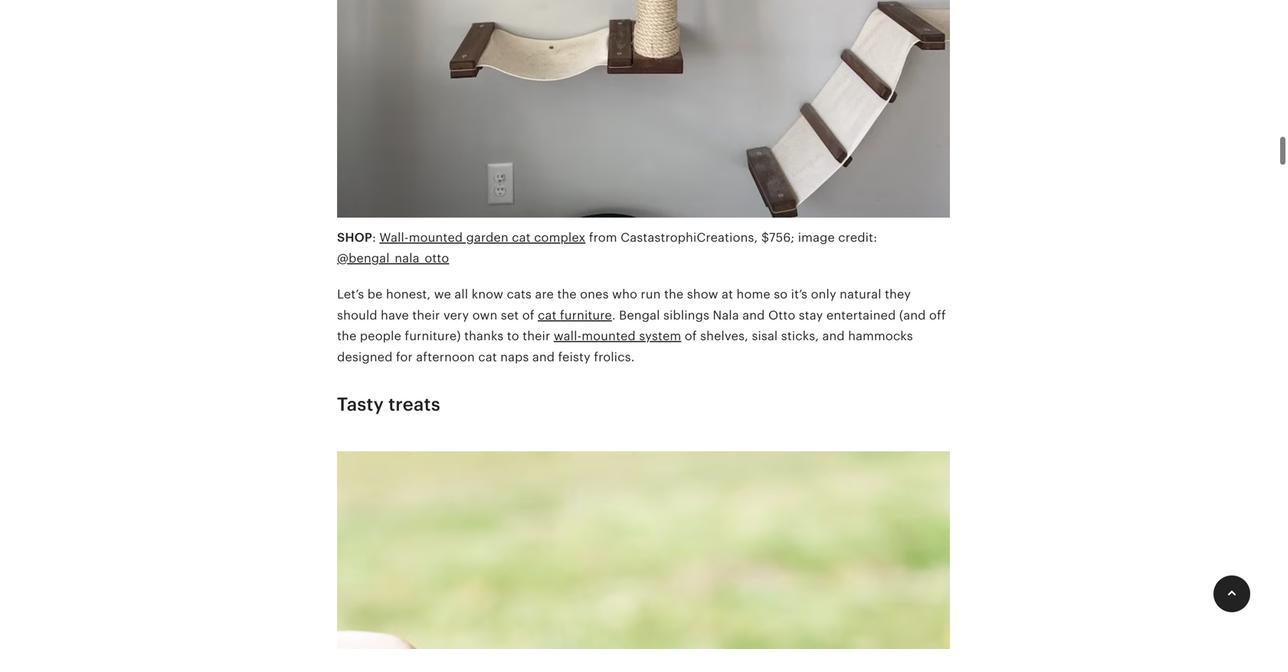 Task type: locate. For each thing, give the bounding box(es) containing it.
furniture
[[560, 308, 612, 322]]

of inside the let's be honest, we all know cats are the ones who run the show at home so it's only natural they should have their very own set of
[[523, 308, 535, 322]]

0 horizontal spatial the
[[337, 329, 357, 343]]

0 vertical spatial cat
[[512, 231, 531, 244]]

mounted
[[409, 231, 463, 244], [582, 329, 636, 343]]

2 vertical spatial cat
[[478, 350, 497, 364]]

of down siblings
[[685, 329, 697, 343]]

1 vertical spatial their
[[523, 329, 551, 343]]

afternoon
[[416, 350, 475, 364]]

2 horizontal spatial cat
[[538, 308, 557, 322]]

we
[[434, 288, 451, 301]]

1 vertical spatial of
[[685, 329, 697, 343]]

wall-
[[380, 231, 409, 244]]

and down home on the right of page
[[743, 308, 765, 322]]

.
[[612, 308, 616, 322]]

heart-shaped dog treats from la barkeria image
[[337, 442, 950, 649]]

cat inside shop : wall-mounted garden cat complex from castastrophicreations, $756; image credit: @bengal_nala_otto
[[512, 231, 531, 244]]

mounted down .
[[582, 329, 636, 343]]

cat right garden
[[512, 231, 531, 244]]

image
[[798, 231, 835, 244]]

bengal
[[619, 308, 660, 322]]

are
[[535, 288, 554, 301]]

2 vertical spatial and
[[533, 350, 555, 364]]

and for hammocks
[[823, 329, 845, 343]]

furniture)
[[405, 329, 461, 343]]

only
[[811, 288, 837, 301]]

1 horizontal spatial their
[[523, 329, 551, 343]]

0 vertical spatial mounted
[[409, 231, 463, 244]]

0 vertical spatial of
[[523, 308, 535, 322]]

so
[[774, 288, 788, 301]]

otto
[[769, 308, 796, 322]]

thanks
[[464, 329, 504, 343]]

the down "should"
[[337, 329, 357, 343]]

shelves,
[[701, 329, 749, 343]]

credit:
[[839, 231, 878, 244]]

shop
[[337, 231, 372, 244]]

and
[[743, 308, 765, 322], [823, 329, 845, 343], [533, 350, 555, 364]]

of
[[523, 308, 535, 322], [685, 329, 697, 343]]

the up cat furniture
[[558, 288, 577, 301]]

their right to
[[523, 329, 551, 343]]

their
[[413, 308, 440, 322], [523, 329, 551, 343]]

be
[[368, 288, 383, 301]]

system
[[639, 329, 682, 343]]

mounted up @bengal_nala_otto link in the left top of the page
[[409, 231, 463, 244]]

cat down 'thanks'
[[478, 350, 497, 364]]

their up the furniture)
[[413, 308, 440, 322]]

0 horizontal spatial mounted
[[409, 231, 463, 244]]

for
[[396, 350, 413, 364]]

off
[[930, 308, 946, 322]]

of right set
[[523, 308, 535, 322]]

own
[[473, 308, 498, 322]]

they
[[885, 288, 911, 301]]

the right run
[[665, 288, 684, 301]]

complex
[[534, 231, 586, 244]]

of inside of shelves, sisal sticks, and hammocks designed for afternoon cat naps and feisty frolics.
[[685, 329, 697, 343]]

very
[[444, 308, 469, 322]]

1 vertical spatial and
[[823, 329, 845, 343]]

1 horizontal spatial cat
[[512, 231, 531, 244]]

0 vertical spatial and
[[743, 308, 765, 322]]

1 horizontal spatial the
[[558, 288, 577, 301]]

1 horizontal spatial of
[[685, 329, 697, 343]]

cat furniture
[[538, 308, 612, 322]]

0 horizontal spatial cat
[[478, 350, 497, 364]]

1 horizontal spatial and
[[743, 308, 765, 322]]

2 horizontal spatial and
[[823, 329, 845, 343]]

let's
[[337, 288, 364, 301]]

0 vertical spatial their
[[413, 308, 440, 322]]

and inside . bengal siblings nala and otto stay entertained (and off the people furniture) thanks to their
[[743, 308, 765, 322]]

and for otto
[[743, 308, 765, 322]]

and down stay
[[823, 329, 845, 343]]

of shelves, sisal sticks, and hammocks designed for afternoon cat naps and feisty frolics.
[[337, 329, 914, 364]]

feisty
[[558, 350, 591, 364]]

0 horizontal spatial their
[[413, 308, 440, 322]]

cat
[[512, 231, 531, 244], [538, 308, 557, 322], [478, 350, 497, 364]]

frolics.
[[594, 350, 635, 364]]

stay
[[799, 308, 824, 322]]

0 horizontal spatial of
[[523, 308, 535, 322]]

home
[[737, 288, 771, 301]]

cat down are
[[538, 308, 557, 322]]

and right naps
[[533, 350, 555, 364]]

from
[[589, 231, 618, 244]]

tasty
[[337, 394, 384, 415]]

natural
[[840, 288, 882, 301]]

people
[[360, 329, 402, 343]]

the
[[558, 288, 577, 301], [665, 288, 684, 301], [337, 329, 357, 343]]

1 vertical spatial mounted
[[582, 329, 636, 343]]

should
[[337, 308, 378, 322]]



Task type: describe. For each thing, give the bounding box(es) containing it.
ones
[[580, 288, 609, 301]]

cats
[[507, 288, 532, 301]]

show
[[687, 288, 719, 301]]

who
[[612, 288, 638, 301]]

garden
[[466, 231, 509, 244]]

. bengal siblings nala and otto stay entertained (and off the people furniture) thanks to their
[[337, 308, 946, 343]]

cat furniture link
[[538, 308, 612, 322]]

mounted inside shop : wall-mounted garden cat complex from castastrophicreations, $756; image credit: @bengal_nala_otto
[[409, 231, 463, 244]]

(and
[[900, 308, 926, 322]]

nala
[[713, 308, 740, 322]]

wall-mounted system link
[[554, 329, 682, 343]]

honest,
[[386, 288, 431, 301]]

siblings
[[664, 308, 710, 322]]

their inside the let's be honest, we all know cats are the ones who run the show at home so it's only natural they should have their very own set of
[[413, 308, 440, 322]]

all
[[455, 288, 469, 301]]

it's
[[791, 288, 808, 301]]

let's be honest, we all know cats are the ones who run the show at home so it's only natural they should have their very own set of
[[337, 288, 911, 322]]

wall-mounted system
[[554, 329, 682, 343]]

2 horizontal spatial the
[[665, 288, 684, 301]]

set
[[501, 308, 519, 322]]

entertained
[[827, 308, 896, 322]]

know
[[472, 288, 504, 301]]

wall-mounted garden cat complex link
[[380, 231, 586, 244]]

0 horizontal spatial and
[[533, 350, 555, 364]]

run
[[641, 288, 661, 301]]

treats
[[389, 394, 441, 415]]

$756;
[[762, 231, 795, 244]]

the inside . bengal siblings nala and otto stay entertained (and off the people furniture) thanks to their
[[337, 329, 357, 343]]

their inside . bengal siblings nala and otto stay entertained (and off the people furniture) thanks to their
[[523, 329, 551, 343]]

sticks,
[[782, 329, 819, 343]]

castastrophicreations,
[[621, 231, 758, 244]]

to
[[507, 329, 520, 343]]

1 vertical spatial cat
[[538, 308, 557, 322]]

1 horizontal spatial mounted
[[582, 329, 636, 343]]

@bengal_nala_otto
[[337, 251, 449, 265]]

have
[[381, 308, 409, 322]]

:
[[372, 231, 376, 244]]

@bengal_nala_otto link
[[337, 251, 449, 265]]

shop : wall-mounted garden cat complex from castastrophicreations, $756; image credit: @bengal_nala_otto
[[337, 231, 878, 265]]

hammocks
[[849, 329, 914, 343]]

designed
[[337, 350, 393, 364]]

wall-
[[554, 329, 582, 343]]

cat inside of shelves, sisal sticks, and hammocks designed for afternoon cat naps and feisty frolics.
[[478, 350, 497, 364]]

sisal
[[752, 329, 778, 343]]

at
[[722, 288, 734, 301]]

tasty treats
[[337, 394, 441, 415]]

wall-mounted garden cat complex from castastrophicreations image
[[337, 0, 950, 227]]

naps
[[501, 350, 529, 364]]



Task type: vqa. For each thing, say whether or not it's contained in the screenshot.
Honest,
yes



